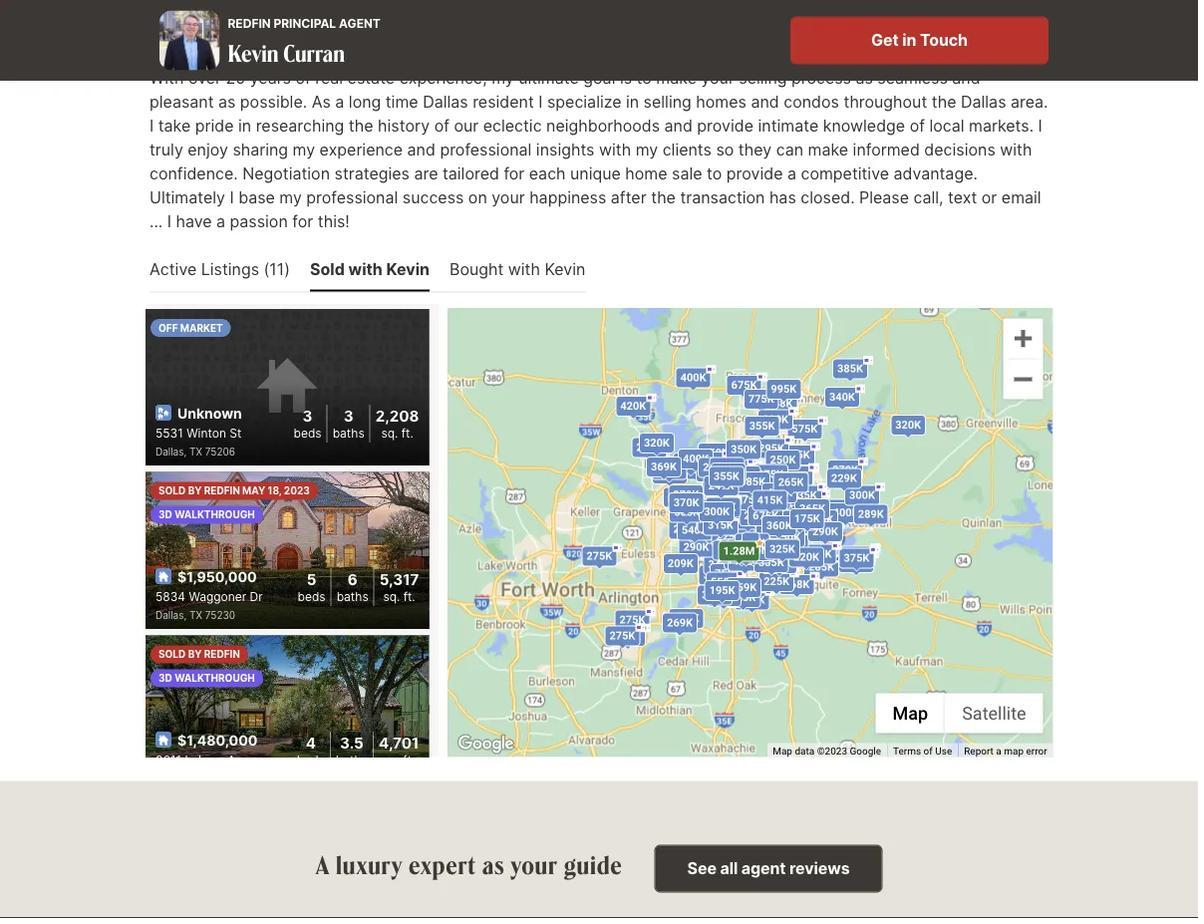 Task type: describe. For each thing, give the bounding box(es) containing it.
success
[[403, 188, 464, 207]]

redfin
[[228, 16, 271, 30]]

2 horizontal spatial 440k
[[845, 550, 871, 562]]

see all agent reviews button
[[655, 845, 883, 892]]

i down ultimate
[[539, 92, 543, 111]]

0 horizontal spatial 315k
[[708, 519, 734, 531]]

1 horizontal spatial 325k
[[770, 543, 795, 555]]

ultimate
[[519, 68, 579, 87]]

agent
[[741, 859, 786, 878]]

2 horizontal spatial 315k
[[843, 556, 869, 568]]

sold for sold by redfin
[[159, 648, 186, 660]]

and up intimate
[[751, 92, 779, 111]]

1 vertical spatial 325k
[[704, 569, 729, 581]]

see all agent reviews
[[687, 859, 850, 878]]

throughout
[[844, 92, 927, 111]]

1 vertical spatial 540k
[[682, 524, 708, 536]]

2 photo of 5834 waggoner dr, dallas, tx 75230 image from the left
[[429, 472, 712, 629]]

sold with kevin
[[310, 259, 430, 279]]

2 horizontal spatial 500k
[[761, 498, 787, 510]]

seamless
[[878, 68, 948, 87]]

209k
[[668, 557, 694, 570]]

i left base
[[230, 188, 234, 207]]

kevin inside redfin principal agent kevin curran
[[228, 37, 278, 68]]

555k
[[711, 575, 737, 588]]

0 vertical spatial 260k
[[637, 441, 662, 454]]

listings
[[201, 259, 259, 279]]

1 vertical spatial 220k
[[794, 551, 820, 563]]

2 horizontal spatial 420k
[[728, 551, 754, 563]]

of left use
[[924, 745, 933, 756]]

0 vertical spatial 235k
[[792, 489, 817, 501]]

1 vertical spatial 320k
[[644, 436, 670, 449]]

3d for sold by redfin
[[159, 672, 172, 684]]

1 horizontal spatial in
[[626, 92, 639, 111]]

545k
[[734, 546, 759, 558]]

2 vertical spatial 515k
[[745, 544, 770, 556]]

1 vertical spatial 625k
[[729, 552, 755, 565]]

1 vertical spatial 535k
[[765, 524, 791, 537]]

369k
[[651, 460, 677, 473]]

0 vertical spatial your
[[701, 68, 735, 87]]

1 370k from the top
[[673, 488, 699, 501]]

215k
[[775, 532, 800, 545]]

redfin for sold by redfin
[[204, 648, 240, 660]]

0 horizontal spatial 269k
[[667, 616, 693, 629]]

take
[[158, 116, 191, 135]]

homes
[[696, 92, 747, 111]]

walkthrough for sold by redfin may 18, 2023
[[175, 509, 255, 520]]

(11)
[[264, 259, 290, 279]]

0 vertical spatial provide
[[697, 116, 754, 135]]

each
[[529, 164, 566, 183]]

1 vertical spatial 225k
[[764, 575, 790, 588]]

my up resident
[[492, 68, 514, 87]]

off
[[159, 321, 178, 333]]

324k
[[762, 525, 788, 537]]

0 vertical spatial the
[[932, 92, 957, 111]]

a luxury expert as your guide
[[315, 848, 623, 881]]

0 horizontal spatial 385k
[[705, 503, 731, 515]]

ultimately
[[150, 188, 225, 207]]

150k
[[775, 531, 801, 543]]

years
[[250, 68, 291, 87]]

0 vertical spatial 350k
[[731, 443, 757, 455]]

650k down 230k on the right
[[728, 480, 754, 493]]

0 vertical spatial make
[[656, 68, 697, 87]]

map for map data ©2023 google
[[773, 745, 792, 756]]

enjoy
[[188, 140, 228, 159]]

1 vertical spatial 600k
[[703, 516, 728, 528]]

1 vertical spatial 665k
[[730, 553, 756, 565]]

1 vertical spatial 749k
[[752, 546, 778, 559]]

kevin left principal
[[218, 4, 273, 26]]

238k
[[701, 465, 727, 478]]

i right '...'
[[167, 212, 171, 231]]

curran
[[283, 37, 345, 68]]

a down can
[[787, 164, 796, 183]]

1 vertical spatial 340k
[[717, 530, 743, 542]]

with right bought
[[508, 259, 540, 279]]

can
[[776, 140, 804, 159]]

1 horizontal spatial 385k
[[837, 362, 863, 374]]

243k
[[721, 542, 746, 554]]

in inside the get in touch button
[[902, 30, 916, 50]]

0 vertical spatial professional
[[440, 140, 532, 159]]

1 horizontal spatial 269k
[[770, 533, 795, 546]]

1 vertical spatial your
[[492, 188, 525, 207]]

0 vertical spatial 535k
[[748, 505, 773, 517]]

happiness
[[529, 188, 606, 207]]

menu bar containing map
[[876, 693, 1043, 733]]

1.30m
[[676, 516, 707, 528]]

0 vertical spatial 340k
[[829, 391, 855, 403]]

see
[[687, 859, 717, 878]]

0 vertical spatial 220k
[[776, 530, 802, 543]]

1 horizontal spatial 345k
[[771, 536, 797, 549]]

0 horizontal spatial the
[[349, 116, 373, 135]]

over
[[188, 68, 221, 87]]

2 horizontal spatial 320k
[[896, 419, 921, 431]]

3d walkthrough for sold by redfin
[[159, 672, 255, 684]]

sold for sold by redfin may 18, 2023
[[159, 485, 186, 497]]

570k
[[767, 525, 793, 537]]

of left real
[[296, 68, 311, 87]]

2 vertical spatial 225k
[[730, 591, 756, 603]]

a right as
[[335, 92, 344, 111]]

0 vertical spatial 430k
[[767, 486, 793, 498]]

0 horizontal spatial professional
[[306, 188, 398, 207]]

0 vertical spatial 460k
[[706, 508, 732, 521]]

249k
[[708, 479, 734, 492]]

1 horizontal spatial 320k
[[778, 475, 804, 488]]

1 vertical spatial 550k
[[707, 507, 732, 519]]

informed
[[853, 140, 920, 159]]

google
[[850, 745, 881, 756]]

bought with kevin
[[450, 259, 586, 279]]

terms of use link
[[893, 745, 952, 756]]

498k
[[703, 513, 728, 526]]

real
[[315, 68, 343, 87]]

1 horizontal spatial 565k
[[742, 541, 768, 554]]

0 vertical spatial 420k
[[621, 400, 646, 412]]

2 vertical spatial 400k
[[833, 506, 859, 518]]

pride
[[195, 116, 234, 135]]

expert
[[409, 848, 476, 881]]

sharing
[[233, 140, 288, 159]]

1 vertical spatial 400k
[[683, 452, 709, 465]]

active
[[150, 259, 197, 279]]

495k
[[708, 519, 734, 531]]

use
[[935, 745, 952, 756]]

0 horizontal spatial 390k
[[732, 470, 757, 483]]

395k
[[732, 542, 758, 555]]

219k
[[726, 511, 752, 523]]

1 vertical spatial 260k
[[767, 557, 793, 569]]

490k
[[737, 494, 762, 506]]

map region
[[402, 169, 1167, 918]]

815k
[[746, 540, 771, 552]]

2 vertical spatial the
[[651, 188, 676, 207]]

1 vertical spatial as
[[218, 92, 236, 111]]

get in touch
[[871, 30, 968, 50]]

specialize
[[547, 92, 622, 111]]

312k
[[740, 547, 766, 559]]

transaction
[[680, 188, 765, 207]]

call,
[[914, 188, 944, 207]]

1.48m
[[710, 527, 742, 539]]

2 vertical spatial 195k
[[710, 584, 735, 596]]

2 horizontal spatial 290k
[[813, 525, 838, 538]]

2 vertical spatial as
[[482, 848, 505, 881]]

researching
[[256, 116, 344, 135]]

photo of 5531 winton st, dallas, tx 75206 image
[[146, 308, 429, 465]]

base
[[238, 188, 275, 207]]

995k
[[771, 382, 797, 395]]

unique
[[570, 164, 621, 183]]

1 horizontal spatial 390k
[[763, 413, 789, 425]]

email
[[1002, 188, 1041, 207]]

1 vertical spatial 430k
[[765, 518, 791, 530]]

640k
[[740, 536, 765, 549]]

310k
[[782, 498, 808, 510]]

resident
[[473, 92, 534, 111]]

1 vertical spatial 750k
[[715, 567, 741, 580]]

with down neighborhoods
[[599, 140, 631, 159]]

1 vertical spatial provide
[[727, 164, 783, 183]]

0 vertical spatial 665k
[[785, 449, 810, 461]]

329k
[[798, 517, 824, 530]]

redfin for sold by redfin may 18, 2023
[[204, 485, 240, 497]]

text
[[948, 188, 977, 207]]

0 vertical spatial 225k
[[716, 530, 742, 543]]

210k
[[787, 513, 813, 526]]

map button
[[876, 693, 945, 733]]

313k
[[657, 463, 683, 475]]

truly
[[150, 140, 183, 159]]

3d for sold by redfin may 18, 2023
[[159, 509, 172, 520]]

735k
[[724, 541, 750, 554]]

2 vertical spatial 485k
[[733, 552, 759, 565]]

0 vertical spatial 625k
[[715, 467, 741, 479]]

0 vertical spatial for
[[504, 164, 525, 183]]

519k
[[749, 548, 775, 560]]

0 horizontal spatial 290k
[[684, 541, 709, 553]]

i left take
[[150, 116, 154, 135]]

sold
[[310, 259, 345, 279]]

0 vertical spatial 195k
[[742, 489, 767, 502]]

1 horizontal spatial 420k
[[668, 491, 694, 503]]

active listings (11)
[[150, 259, 290, 279]]

739k
[[729, 550, 755, 562]]

about
[[150, 4, 214, 26]]

goal
[[583, 68, 616, 87]]

of left the local in the right of the page
[[910, 116, 925, 135]]

849k
[[753, 542, 779, 554]]

markets.
[[969, 116, 1034, 135]]

experience,
[[399, 68, 487, 87]]

map
[[1004, 745, 1024, 756]]

0 vertical spatial 675k
[[731, 378, 757, 391]]

walkthrough for sold by redfin
[[175, 672, 255, 684]]

1 vertical spatial make
[[808, 140, 848, 159]]

touch
[[920, 30, 968, 50]]



Task type: vqa. For each thing, say whether or not it's contained in the screenshot.
A luxury expert as your guide
yes



Task type: locate. For each thing, give the bounding box(es) containing it.
1 vertical spatial map
[[773, 745, 792, 756]]

tailored
[[443, 164, 499, 183]]

and up the clients
[[664, 116, 693, 135]]

3d down the "sold by redfin may 18, 2023"
[[159, 509, 172, 520]]

260k down 730k
[[767, 557, 793, 569]]

sold by redfin
[[159, 648, 240, 660]]

2 units
[[720, 489, 755, 501], [674, 523, 708, 535], [725, 546, 759, 558], [724, 546, 759, 559]]

competitive
[[801, 164, 889, 183]]

pleasant
[[150, 92, 214, 111]]

principal
[[274, 16, 336, 30]]

2 sold from the top
[[159, 648, 186, 660]]

i down area.
[[1038, 116, 1043, 135]]

3d walkthrough down sold by redfin
[[159, 672, 255, 684]]

strategies
[[334, 164, 410, 183]]

1 vertical spatial 440k
[[783, 469, 809, 482]]

730k
[[761, 541, 787, 554]]

sale
[[672, 164, 702, 183]]

professional up the tailored
[[440, 140, 532, 159]]

390k down 875k
[[732, 470, 757, 483]]

2 3d walkthrough from the top
[[159, 672, 255, 684]]

3d walkthrough down the "sold by redfin may 18, 2023"
[[159, 509, 255, 520]]

400k up the 347k
[[681, 371, 706, 384]]

0 vertical spatial sold
[[159, 485, 186, 497]]

decisions
[[924, 140, 996, 159]]

for
[[504, 164, 525, 183], [292, 212, 313, 231]]

1 redfin from the top
[[204, 485, 240, 497]]

in down is on the top
[[626, 92, 639, 111]]

1 horizontal spatial 425k
[[763, 521, 789, 533]]

1 dallas from the left
[[423, 92, 468, 111]]

provide up so
[[697, 116, 754, 135]]

selling up the clients
[[644, 92, 692, 111]]

0 horizontal spatial 540k
[[682, 524, 708, 536]]

make right is on the top
[[656, 68, 697, 87]]

2 dallas from the left
[[961, 92, 1006, 111]]

map up "terms"
[[893, 703, 928, 723]]

guide
[[564, 848, 623, 881]]

your up homes
[[701, 68, 735, 87]]

399k
[[768, 483, 794, 496]]

0 horizontal spatial 260k
[[637, 441, 662, 454]]

google image
[[453, 731, 519, 757]]

875k
[[727, 456, 752, 469]]

in right the 'get'
[[902, 30, 916, 50]]

825k
[[734, 548, 760, 561]]

with down markets.
[[1000, 140, 1032, 159]]

1 horizontal spatial 500k
[[734, 464, 760, 477]]

2 by from the top
[[188, 648, 202, 660]]

0 horizontal spatial 449k
[[733, 553, 759, 566]]

0 vertical spatial 565k
[[716, 466, 741, 479]]

1 795k from the top
[[713, 515, 738, 528]]

225k up 129k
[[716, 530, 742, 543]]

129k
[[720, 543, 746, 555]]

435k
[[732, 530, 758, 542]]

1 3d from the top
[[159, 509, 172, 520]]

by for sold by redfin
[[188, 648, 202, 660]]

provide down they
[[727, 164, 783, 183]]

600k down 497k
[[703, 516, 728, 528]]

walkthrough down the "sold by redfin may 18, 2023"
[[175, 509, 255, 520]]

3d walkthrough for sold by redfin may 18, 2023
[[159, 509, 255, 520]]

0 vertical spatial 515k
[[744, 483, 770, 496]]

0 vertical spatial map
[[893, 703, 928, 723]]

the down home
[[651, 188, 676, 207]]

500k left 498k
[[674, 506, 700, 518]]

0 vertical spatial 390k
[[763, 413, 789, 425]]

239k
[[778, 532, 804, 545], [752, 545, 778, 557]]

1 horizontal spatial 440k
[[783, 469, 809, 482]]

1 horizontal spatial 449k
[[768, 525, 794, 537]]

575k
[[792, 423, 818, 435], [736, 493, 762, 506], [734, 495, 760, 507], [761, 539, 787, 551], [734, 546, 759, 559]]

1 horizontal spatial 600k
[[760, 502, 786, 515]]

1 walkthrough from the top
[[175, 509, 255, 520]]

kevin curran, redfin principal agent image
[[160, 10, 220, 70]]

get
[[871, 30, 899, 50]]

3d walkthrough
[[159, 509, 255, 520], [159, 672, 255, 684]]

my down negotiation
[[279, 188, 302, 207]]

dallas up markets.
[[961, 92, 1006, 111]]

2 3d from the top
[[159, 672, 172, 684]]

225k up the 245k
[[764, 575, 790, 588]]

3d down sold by redfin
[[159, 672, 172, 684]]

2 photo of 8611 labron ave, dallas, tx 75209 image from the left
[[429, 635, 712, 792]]

1 horizontal spatial map
[[893, 703, 928, 723]]

225k down "555k"
[[730, 591, 756, 603]]

415k up 299k
[[757, 494, 783, 506]]

1 vertical spatial professional
[[306, 188, 398, 207]]

400k right 365k
[[833, 506, 859, 518]]

the up experience
[[349, 116, 373, 135]]

0 horizontal spatial for
[[292, 212, 313, 231]]

knowledge
[[823, 116, 905, 135]]

1 vertical spatial for
[[292, 212, 313, 231]]

1 vertical spatial 235k
[[720, 544, 746, 556]]

340k right "995k"
[[829, 391, 855, 403]]

1 horizontal spatial 290k
[[781, 520, 807, 532]]

to right is on the top
[[637, 68, 652, 87]]

1 vertical spatial 515k
[[759, 530, 785, 542]]

0 horizontal spatial 440k
[[696, 455, 722, 468]]

2 horizontal spatial in
[[902, 30, 916, 50]]

home
[[625, 164, 667, 183]]

1 vertical spatial 390k
[[732, 470, 757, 483]]

195k
[[742, 489, 767, 502], [740, 531, 766, 544], [710, 584, 735, 596]]

1 vertical spatial 385k
[[705, 503, 731, 515]]

map left data
[[773, 745, 792, 756]]

1 horizontal spatial to
[[707, 164, 722, 183]]

agent
[[339, 16, 381, 30]]

1 vertical spatial 350k
[[736, 478, 762, 491]]

photo of 8611 labron ave, dallas, tx 75209 image
[[146, 635, 429, 792], [429, 635, 712, 792]]

by for sold by redfin may 18, 2023
[[188, 485, 202, 497]]

your left guide
[[511, 848, 558, 881]]

and up the are
[[407, 140, 436, 159]]

process
[[792, 68, 851, 87]]

0 horizontal spatial 600k
[[703, 516, 728, 528]]

selling
[[739, 68, 787, 87], [644, 92, 692, 111]]

in up sharing
[[238, 116, 251, 135]]

0 vertical spatial 600k
[[760, 502, 786, 515]]

340k up 129k
[[717, 530, 743, 542]]

1 horizontal spatial 460k
[[736, 549, 761, 561]]

290k
[[781, 520, 807, 532], [813, 525, 838, 538], [684, 541, 709, 553]]

a
[[315, 848, 330, 881]]

370k
[[673, 488, 699, 501], [674, 496, 700, 509]]

0 vertical spatial selling
[[739, 68, 787, 87]]

0 vertical spatial in
[[902, 30, 916, 50]]

2 vertical spatial in
[[238, 116, 251, 135]]

0 vertical spatial 749k
[[766, 524, 791, 536]]

0 vertical spatial to
[[637, 68, 652, 87]]

0 vertical spatial 485k
[[740, 475, 766, 487]]

time
[[386, 92, 418, 111]]

0 vertical spatial 750k
[[738, 540, 763, 552]]

my up home
[[636, 140, 658, 159]]

0 vertical spatial 385k
[[837, 362, 863, 374]]

335k
[[730, 470, 756, 482], [727, 476, 753, 488]]

2 vertical spatial 320k
[[778, 475, 804, 488]]

my
[[492, 68, 514, 87], [293, 140, 315, 159], [636, 140, 658, 159], [279, 188, 302, 207]]

for left the each in the top of the page
[[504, 164, 525, 183]]

long
[[349, 92, 381, 111]]

415k down 209k
[[674, 612, 699, 624]]

0 horizontal spatial 325k
[[704, 569, 729, 581]]

of left our
[[434, 116, 450, 135]]

with over 20 years of real estate experience, my ultimate goal is to make your selling process as seamless and pleasant as possible.  as a long time dallas resident i specialize in selling homes and condos throughout the dallas area. i take pride in researching the history of our eclectic neighborhoods and provide intimate knowledge of local markets. i truly enjoy sharing my experience and professional insights with my clients so they can make informed decisions with confidence. negotiation strategies are tailored for each unique home sale to provide a competitive advantage. ultimately i base my professional success on your happiness after the transaction has closed. please call, text or email ... i have a passion for this!
[[150, 68, 1048, 231]]

local
[[930, 116, 965, 135]]

360k
[[766, 519, 792, 532]]

kevin left bought
[[386, 259, 430, 279]]

selling up homes
[[739, 68, 787, 87]]

with right sold
[[348, 259, 383, 279]]

data
[[795, 745, 815, 756]]

340k
[[829, 391, 855, 403], [717, 530, 743, 542]]

430k up '380k'
[[767, 486, 793, 498]]

550k
[[703, 446, 729, 459], [707, 507, 732, 519]]

the
[[932, 92, 957, 111], [349, 116, 373, 135], [651, 188, 676, 207]]

279k
[[833, 464, 858, 476]]

luxury
[[336, 848, 403, 881]]

350k
[[731, 443, 757, 455], [736, 478, 762, 491]]

0 horizontal spatial in
[[238, 116, 251, 135]]

0 vertical spatial 449k
[[768, 525, 794, 537]]

0 horizontal spatial 340k
[[717, 530, 743, 542]]

260k up 369k
[[637, 441, 662, 454]]

2
[[720, 489, 726, 501], [674, 523, 680, 535], [725, 546, 731, 558], [724, 546, 731, 559]]

370k down 444k
[[673, 488, 699, 501]]

with
[[599, 140, 631, 159], [1000, 140, 1032, 159], [348, 259, 383, 279], [508, 259, 540, 279]]

1 vertical spatial redfin
[[204, 648, 240, 660]]

390k
[[763, 413, 789, 425], [732, 470, 757, 483]]

1 vertical spatial 420k
[[668, 491, 694, 503]]

2 370k from the top
[[674, 496, 700, 509]]

2 redfin from the top
[[204, 648, 240, 660]]

as up the throughout
[[856, 68, 873, 87]]

eclectic
[[483, 116, 542, 135]]

they
[[738, 140, 772, 159]]

1 vertical spatial 460k
[[736, 549, 761, 561]]

1 horizontal spatial 540k
[[784, 470, 810, 482]]

2 vertical spatial your
[[511, 848, 558, 881]]

650k down 410k
[[735, 494, 761, 506]]

1 vertical spatial to
[[707, 164, 722, 183]]

after
[[611, 188, 647, 207]]

for left this!
[[292, 212, 313, 231]]

2 walkthrough from the top
[[175, 672, 255, 684]]

closed.
[[801, 188, 855, 207]]

370k up the 1.30m
[[674, 496, 700, 509]]

photo of 5834 waggoner dr, dallas, tx 75230 image
[[146, 472, 429, 629], [429, 472, 712, 629]]

a left map
[[996, 745, 1002, 756]]

report
[[964, 745, 994, 756]]

provide
[[697, 116, 754, 135], [727, 164, 783, 183]]

0 vertical spatial 3d walkthrough
[[159, 509, 255, 520]]

dallas down experience,
[[423, 92, 468, 111]]

the up the local in the right of the page
[[932, 92, 957, 111]]

0 vertical spatial 415k
[[757, 494, 783, 506]]

1 photo of 5834 waggoner dr, dallas, tx 75230 image from the left
[[146, 472, 429, 629]]

749k
[[766, 524, 791, 536], [752, 546, 778, 559]]

0 vertical spatial 265k
[[778, 476, 804, 488]]

as down 20
[[218, 92, 236, 111]]

1 vertical spatial 485k
[[701, 514, 727, 527]]

2 vertical spatial 420k
[[728, 551, 754, 563]]

415k
[[757, 494, 783, 506], [674, 612, 699, 624]]

your
[[701, 68, 735, 87], [492, 188, 525, 207], [511, 848, 558, 881]]

270k
[[726, 543, 751, 556]]

430k up 150k
[[765, 518, 791, 530]]

500k down 399k
[[761, 498, 787, 510]]

20
[[226, 68, 245, 87]]

walkthrough down sold by redfin
[[175, 672, 255, 684]]

1 horizontal spatial 260k
[[767, 557, 793, 569]]

1 vertical spatial 449k
[[733, 553, 759, 566]]

map for map
[[893, 703, 928, 723]]

0 horizontal spatial 500k
[[674, 506, 700, 518]]

275k
[[708, 480, 734, 493], [795, 496, 821, 508], [738, 514, 763, 526], [752, 528, 778, 540], [587, 550, 612, 562], [620, 614, 646, 626], [610, 629, 635, 642]]

a right have
[[216, 212, 225, 231]]

795k
[[713, 515, 738, 528], [713, 522, 738, 534]]

299k
[[744, 509, 770, 522]]

350k up 490k
[[736, 478, 762, 491]]

1 by from the top
[[188, 485, 202, 497]]

1 horizontal spatial make
[[808, 140, 848, 159]]

clients
[[663, 140, 712, 159]]

kevin down happiness
[[545, 259, 586, 279]]

as right expert
[[482, 848, 505, 881]]

700k
[[679, 506, 705, 518], [742, 539, 768, 552], [739, 542, 765, 554]]

report a map error
[[964, 745, 1047, 756]]

and down touch
[[952, 68, 981, 87]]

0 horizontal spatial 345k
[[708, 558, 734, 571]]

my down researching
[[293, 140, 315, 159]]

1 3d walkthrough from the top
[[159, 509, 255, 520]]

0 vertical spatial as
[[856, 68, 873, 87]]

0 vertical spatial 540k
[[784, 470, 810, 482]]

terms of use
[[893, 745, 952, 756]]

get in touch button
[[790, 16, 1049, 64]]

390k down '448k'
[[763, 413, 789, 425]]

1 horizontal spatial for
[[504, 164, 525, 183]]

0 horizontal spatial 665k
[[730, 553, 756, 565]]

0 horizontal spatial 320k
[[644, 436, 670, 449]]

history
[[378, 116, 430, 135]]

240k
[[703, 461, 729, 473]]

540k up 399k
[[784, 470, 810, 482]]

intimate
[[758, 116, 819, 135]]

225k
[[716, 530, 742, 543], [764, 575, 790, 588], [730, 591, 756, 603]]

2 horizontal spatial as
[[856, 68, 873, 87]]

1 vertical spatial 195k
[[740, 531, 766, 544]]

500k up 410k
[[734, 464, 760, 477]]

497k
[[710, 501, 736, 513]]

2 795k from the top
[[713, 522, 738, 534]]

1 horizontal spatial 665k
[[785, 449, 810, 461]]

0 horizontal spatial 425k
[[732, 530, 758, 542]]

report a map error link
[[964, 745, 1047, 756]]

0 horizontal spatial as
[[218, 92, 236, 111]]

380k
[[757, 499, 783, 511]]

map inside popup button
[[893, 703, 928, 723]]

menu bar
[[876, 693, 1043, 733]]

1 vertical spatial 675k
[[753, 509, 779, 522]]

0 horizontal spatial 565k
[[716, 466, 741, 479]]

350k up 875k
[[731, 443, 757, 455]]

245k
[[739, 594, 765, 606]]

450k
[[685, 463, 711, 475], [759, 501, 785, 513], [727, 545, 753, 557], [733, 555, 758, 567]]

0 horizontal spatial selling
[[644, 92, 692, 111]]

1 sold from the top
[[159, 485, 186, 497]]

kevin down redfin
[[228, 37, 278, 68]]

1 vertical spatial 565k
[[742, 541, 768, 554]]

600k up 360k
[[760, 502, 786, 515]]

professional up this!
[[306, 188, 398, 207]]

233k
[[725, 544, 751, 557]]

is
[[620, 68, 632, 87]]

1 photo of 8611 labron ave, dallas, tx 75209 image from the left
[[146, 635, 429, 792]]

650k up 490k
[[735, 477, 761, 489]]

259k
[[731, 581, 757, 593]]

make up competitive
[[808, 140, 848, 159]]

your right the on
[[492, 188, 525, 207]]

300k
[[849, 489, 875, 501], [760, 493, 786, 505], [819, 503, 845, 515], [704, 505, 730, 518], [729, 545, 755, 558], [702, 589, 728, 601], [615, 630, 641, 642]]

400k up 238k
[[683, 452, 709, 465]]

268k
[[784, 578, 810, 590]]

2 vertical spatial 440k
[[845, 550, 871, 562]]

365k
[[800, 502, 825, 515]]

1 vertical spatial selling
[[644, 92, 692, 111]]

to up transaction
[[707, 164, 722, 183]]

540k left the '495k'
[[682, 524, 708, 536]]

1 vertical spatial sold
[[159, 648, 186, 660]]



